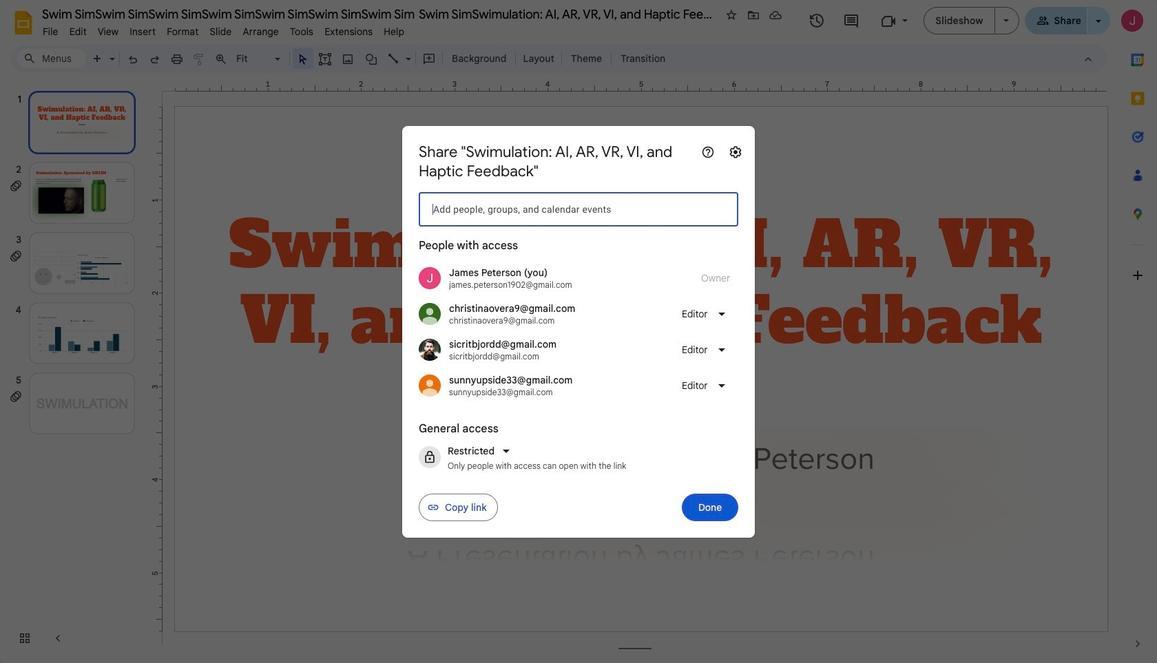 Task type: describe. For each thing, give the bounding box(es) containing it.
new slide (ctrl+m) image
[[91, 52, 105, 66]]

Star checkbox
[[722, 6, 741, 25]]

hide the menus (ctrl+shift+f) image
[[1082, 52, 1096, 66]]

share. shared with 3 people. image
[[1037, 14, 1049, 27]]

slides home image
[[11, 10, 36, 35]]

main toolbar
[[85, 48, 673, 69]]

menu bar inside menu bar 'banner'
[[37, 18, 410, 41]]

add comment (⌘+option+m) image
[[422, 52, 436, 66]]

tab list inside menu bar 'banner'
[[1119, 41, 1158, 625]]

move image
[[747, 8, 761, 22]]

star image
[[725, 8, 739, 22]]

menu bar banner
[[0, 0, 1158, 664]]

text box image
[[318, 52, 332, 66]]



Task type: locate. For each thing, give the bounding box(es) containing it.
Menus field
[[17, 49, 86, 68]]

document status: saved to drive. image
[[769, 8, 783, 22]]

line image
[[387, 52, 401, 66]]

print (⌘p) image
[[170, 52, 184, 66]]

redo (⌘y) image
[[148, 52, 162, 66]]

zoom image
[[214, 52, 228, 66]]

select (esc) image
[[296, 52, 310, 66]]

Rename text field
[[37, 6, 721, 22]]

show all comments image
[[843, 13, 860, 29]]

paint format image
[[192, 52, 206, 66]]

application
[[0, 0, 1158, 664]]

undo (⌘z) image
[[126, 52, 140, 66]]

menu bar
[[37, 18, 410, 41]]

navigation
[[0, 78, 152, 664]]

tab list
[[1119, 41, 1158, 625]]

last edit was on october 30, 2023 image
[[809, 12, 826, 29]]



Task type: vqa. For each thing, say whether or not it's contained in the screenshot.
first / from the right
no



